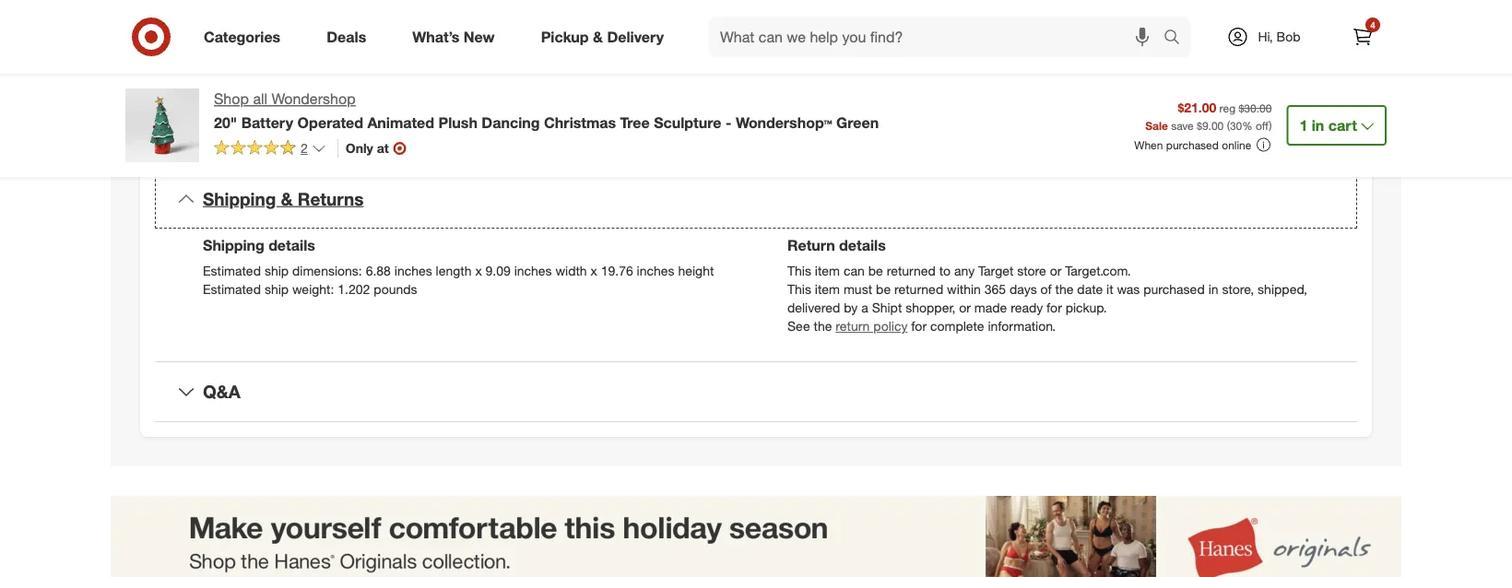 Task type: describe. For each thing, give the bounding box(es) containing it.
store,
[[1222, 281, 1254, 297]]

)
[[1269, 118, 1272, 132]]

shipping for shipping & returns
[[203, 188, 276, 210]]

0 vertical spatial or
[[434, 126, 445, 142]]

shipping & returns
[[203, 188, 364, 210]]

details for shipping
[[269, 236, 315, 254]]

of
[[1041, 281, 1052, 297]]

pickup & delivery
[[541, 28, 664, 46]]

1 vertical spatial the
[[1056, 281, 1074, 297]]

returns
[[298, 188, 364, 210]]

above
[[306, 126, 341, 142]]

shipped,
[[1258, 281, 1308, 297]]

shipping & returns button
[[155, 170, 1358, 229]]

shop
[[214, 90, 249, 108]]

purchased inside return details this item can be returned to any target store or target.com. this item must be returned within 365 days of the date it was purchased in store, shipped, delivered by a shipt shopper, or made ready for pickup. see the return policy for complete information.
[[1144, 281, 1205, 297]]

new
[[464, 28, 495, 46]]

image of 20" battery operated animated plush dancing christmas tree sculpture - wondershop™ green image
[[125, 89, 199, 162]]

to inside return details this item can be returned to any target store or target.com. this item must be returned within 365 days of the date it was purchased in store, shipped, delivered by a shipt shopper, or made ready for pickup. see the return policy for complete information.
[[940, 263, 951, 279]]

hi, bob
[[1258, 29, 1301, 45]]

sculpture
[[654, 113, 722, 131]]

sale
[[1146, 118, 1168, 132]]

information.
[[988, 318, 1056, 334]]

2 ship from the top
[[265, 281, 289, 297]]

What can we help you find? suggestions appear below search field
[[709, 17, 1169, 57]]

1
[[1300, 116, 1308, 134]]

must
[[844, 281, 873, 297]]

2 estimated from the top
[[203, 281, 261, 297]]

365
[[985, 281, 1006, 297]]

when purchased online
[[1135, 138, 1252, 152]]

1 inches from the left
[[395, 263, 432, 279]]

christmas
[[544, 113, 616, 131]]

shop all wondershop 20" battery operated animated plush dancing christmas tree sculpture - wondershop™ green
[[214, 90, 879, 131]]

what's new
[[412, 28, 495, 46]]

%
[[1243, 118, 1253, 132]]

0 vertical spatial purchased
[[1167, 138, 1219, 152]]

it.
[[647, 126, 657, 142]]

(
[[1227, 118, 1230, 132]]

1 vertical spatial for
[[912, 318, 927, 334]]

within
[[947, 281, 981, 297]]

by
[[844, 300, 858, 316]]

what's new link
[[397, 17, 518, 57]]

a
[[862, 300, 869, 316]]

categories link
[[188, 17, 304, 57]]

2 link
[[214, 139, 326, 160]]

30
[[1230, 118, 1243, 132]]

green
[[837, 113, 879, 131]]

4
[[1371, 19, 1376, 30]]

target.com.
[[1065, 263, 1131, 279]]

online
[[1222, 138, 1252, 152]]

animated
[[367, 113, 434, 131]]

bob
[[1277, 29, 1301, 45]]

hi,
[[1258, 29, 1273, 45]]

report
[[661, 126, 701, 142]]

1 estimated from the top
[[203, 263, 261, 279]]

date
[[1078, 281, 1103, 297]]

1 x from the left
[[475, 263, 482, 279]]

imported
[[247, 66, 301, 82]]

0 vertical spatial item
[[236, 126, 261, 142]]

return policy link
[[836, 318, 908, 334]]

plush
[[439, 113, 478, 131]]

all
[[253, 90, 268, 108]]

incorrect
[[704, 126, 756, 142]]

when
[[1135, 138, 1163, 152]]

policy
[[874, 318, 908, 334]]

ready
[[1011, 300, 1043, 316]]

weight:
[[292, 281, 334, 297]]

2 horizontal spatial or
[[1050, 263, 1062, 279]]

0 vertical spatial returned
[[887, 263, 936, 279]]

1 ship from the top
[[265, 263, 289, 279]]

can
[[844, 263, 865, 279]]

4 link
[[1343, 17, 1383, 57]]

pickup & delivery link
[[525, 17, 687, 57]]

& for pickup
[[593, 28, 603, 46]]

it
[[1107, 281, 1114, 297]]

1 vertical spatial be
[[876, 281, 891, 297]]

delivered
[[788, 300, 841, 316]]

$30.00
[[1239, 101, 1272, 115]]

return
[[788, 236, 835, 254]]

length
[[436, 263, 472, 279]]

report incorrect product info. button
[[661, 125, 832, 143]]

shipping details estimated ship dimensions: 6.88 inches length x 9.09 inches width x 19.76 inches height estimated ship weight: 1.202 pounds
[[203, 236, 714, 297]]

pickup.
[[1066, 300, 1107, 316]]

1 vertical spatial item
[[815, 263, 840, 279]]

1 this from the top
[[788, 263, 812, 279]]

shipping for shipping details estimated ship dimensions: 6.88 inches length x 9.09 inches width x 19.76 inches height estimated ship weight: 1.202 pounds
[[203, 236, 264, 254]]

2 vertical spatial or
[[959, 300, 971, 316]]

pounds
[[374, 281, 417, 297]]

save
[[1171, 118, 1194, 132]]

2 x from the left
[[591, 263, 597, 279]]

what's
[[412, 28, 460, 46]]

want
[[530, 126, 557, 142]]

0 vertical spatial be
[[868, 263, 883, 279]]

2 this from the top
[[788, 281, 812, 297]]



Task type: locate. For each thing, give the bounding box(es) containing it.
1 vertical spatial shipping
[[203, 236, 264, 254]]

shipping inside the shipping details estimated ship dimensions: 6.88 inches length x 9.09 inches width x 19.76 inches height estimated ship weight: 1.202 pounds
[[203, 236, 264, 254]]

-
[[726, 113, 732, 131]]

height
[[678, 263, 714, 279]]

we
[[509, 126, 526, 142]]

know
[[576, 126, 607, 142]]

estimated down shipping & returns
[[203, 263, 261, 279]]

see
[[788, 318, 810, 334]]

q&a button
[[155, 363, 1358, 421]]

any
[[955, 263, 975, 279]]

info.
[[808, 126, 832, 142]]

shipping down shipping & returns
[[203, 236, 264, 254]]

0 horizontal spatial the
[[214, 126, 232, 142]]

deals
[[327, 28, 366, 46]]

about
[[610, 126, 644, 142]]

1 vertical spatial in
[[1209, 281, 1219, 297]]

or up of
[[1050, 263, 1062, 279]]

at
[[377, 140, 389, 156]]

6.88
[[366, 263, 391, 279]]

& left returns at the top left
[[281, 188, 293, 210]]

0 vertical spatial this
[[788, 263, 812, 279]]

3 inches from the left
[[637, 263, 675, 279]]

target
[[979, 263, 1014, 279]]

pickup
[[541, 28, 589, 46]]

shipping down 2 link on the top
[[203, 188, 276, 210]]

1 vertical spatial returned
[[895, 281, 944, 297]]

to left any
[[940, 263, 951, 279]]

purchased down $
[[1167, 138, 1219, 152]]

x left 9.09
[[475, 263, 482, 279]]

cart
[[1329, 116, 1358, 134]]

only
[[346, 140, 373, 156]]

wondershop
[[272, 90, 356, 108]]

details left above
[[264, 126, 302, 142]]

0 horizontal spatial to
[[561, 126, 572, 142]]

tree
[[620, 113, 650, 131]]

categories
[[204, 28, 281, 46]]

details inside the shipping details estimated ship dimensions: 6.88 inches length x 9.09 inches width x 19.76 inches height estimated ship weight: 1.202 pounds
[[269, 236, 315, 254]]

0 vertical spatial estimated
[[203, 263, 261, 279]]

or right the accurate
[[434, 126, 445, 142]]

search button
[[1156, 17, 1200, 61]]

be
[[868, 263, 883, 279], [876, 281, 891, 297]]

be up shipt at the right bottom of the page
[[876, 281, 891, 297]]

1 vertical spatial this
[[788, 281, 812, 297]]

1 horizontal spatial inches
[[514, 263, 552, 279]]

ship
[[265, 263, 289, 279], [265, 281, 289, 297]]

1 in cart
[[1300, 116, 1358, 134]]

1 in cart for 20" battery operated animated plush dancing christmas tree sculpture - wondershop™ green element
[[1300, 116, 1358, 134]]

& inside 'dropdown button'
[[281, 188, 293, 210]]

0 vertical spatial for
[[1047, 300, 1062, 316]]

1 vertical spatial or
[[1050, 263, 1062, 279]]

in left store,
[[1209, 281, 1219, 297]]

was
[[1117, 281, 1140, 297]]

1.202
[[338, 281, 370, 297]]

in inside return details this item can be returned to any target store or target.com. this item must be returned within 365 days of the date it was purchased in store, shipped, delivered by a shipt shopper, or made ready for pickup. see the return policy for complete information.
[[1209, 281, 1219, 297]]

shipt
[[872, 300, 902, 316]]

x
[[475, 263, 482, 279], [591, 263, 597, 279]]

store
[[1017, 263, 1047, 279]]

2 vertical spatial the
[[814, 318, 832, 334]]

0 horizontal spatial x
[[475, 263, 482, 279]]

item up delivered
[[815, 281, 840, 297]]

the
[[214, 126, 232, 142], [1056, 281, 1074, 297], [814, 318, 832, 334]]

dancing
[[482, 113, 540, 131]]

be right can
[[868, 263, 883, 279]]

purchased right was
[[1144, 281, 1205, 297]]

1 horizontal spatial or
[[959, 300, 971, 316]]

return
[[836, 318, 870, 334]]

details for return
[[839, 236, 886, 254]]

$
[[1197, 118, 1203, 132]]

if
[[203, 126, 210, 142]]

0 horizontal spatial or
[[434, 126, 445, 142]]

inches right 19.76
[[637, 263, 675, 279]]

if the item details above aren't accurate or complete, we want to know about it. report incorrect product info.
[[203, 126, 832, 142]]

1 vertical spatial to
[[940, 263, 951, 279]]

for down shopper,
[[912, 318, 927, 334]]

1 horizontal spatial to
[[940, 263, 951, 279]]

0 vertical spatial shipping
[[203, 188, 276, 210]]

2 horizontal spatial the
[[1056, 281, 1074, 297]]

details up can
[[839, 236, 886, 254]]

x right 'width'
[[591, 263, 597, 279]]

q&a
[[203, 381, 241, 402]]

0 horizontal spatial in
[[1209, 281, 1219, 297]]

details up dimensions:
[[269, 236, 315, 254]]

9.09
[[486, 263, 511, 279]]

0 horizontal spatial for
[[912, 318, 927, 334]]

inches
[[395, 263, 432, 279], [514, 263, 552, 279], [637, 263, 675, 279]]

1 vertical spatial purchased
[[1144, 281, 1205, 297]]

advertisement region
[[111, 496, 1402, 577]]

inches up pounds
[[395, 263, 432, 279]]

0 vertical spatial ship
[[265, 263, 289, 279]]

dimensions:
[[292, 263, 362, 279]]

the down delivered
[[814, 318, 832, 334]]

for
[[1047, 300, 1062, 316], [912, 318, 927, 334]]

purchased
[[1167, 138, 1219, 152], [1144, 281, 1205, 297]]

aren't
[[345, 126, 376, 142]]

2 horizontal spatial inches
[[637, 263, 675, 279]]

complete,
[[449, 126, 506, 142]]

2 vertical spatial item
[[815, 281, 840, 297]]

origin
[[203, 66, 240, 82]]

this up delivered
[[788, 281, 812, 297]]

origin : imported
[[203, 66, 301, 82]]

0 vertical spatial to
[[561, 126, 572, 142]]

inches right 9.09
[[514, 263, 552, 279]]

0 vertical spatial in
[[1312, 116, 1325, 134]]

for down of
[[1047, 300, 1062, 316]]

9.00
[[1203, 118, 1224, 132]]

this
[[788, 263, 812, 279], [788, 281, 812, 297]]

0 horizontal spatial inches
[[395, 263, 432, 279]]

width
[[556, 263, 587, 279]]

1 horizontal spatial for
[[1047, 300, 1062, 316]]

& right pickup on the top
[[593, 28, 603, 46]]

ship left the weight:
[[265, 281, 289, 297]]

made
[[975, 300, 1007, 316]]

reg
[[1220, 101, 1236, 115]]

20"
[[214, 113, 237, 131]]

details inside return details this item can be returned to any target store or target.com. this item must be returned within 365 days of the date it was purchased in store, shipped, delivered by a shipt shopper, or made ready for pickup. see the return policy for complete information.
[[839, 236, 886, 254]]

1 horizontal spatial &
[[593, 28, 603, 46]]

1 horizontal spatial x
[[591, 263, 597, 279]]

only at
[[346, 140, 389, 156]]

deals link
[[311, 17, 389, 57]]

item left can
[[815, 263, 840, 279]]

search
[[1156, 30, 1200, 48]]

operated
[[297, 113, 363, 131]]

return details this item can be returned to any target store or target.com. this item must be returned within 365 days of the date it was purchased in store, shipped, delivered by a shipt shopper, or made ready for pickup. see the return policy for complete information.
[[788, 236, 1308, 334]]

2 inches from the left
[[514, 263, 552, 279]]

ship left dimensions:
[[265, 263, 289, 279]]

1 vertical spatial &
[[281, 188, 293, 210]]

complete
[[931, 318, 985, 334]]

or down within
[[959, 300, 971, 316]]

shipping inside 'dropdown button'
[[203, 188, 276, 210]]

the right of
[[1056, 281, 1074, 297]]

shopper,
[[906, 300, 956, 316]]

2 shipping from the top
[[203, 236, 264, 254]]

this down return on the top of the page
[[788, 263, 812, 279]]

estimated left the weight:
[[203, 281, 261, 297]]

1 vertical spatial ship
[[265, 281, 289, 297]]

the right if
[[214, 126, 232, 142]]

0 horizontal spatial &
[[281, 188, 293, 210]]

days
[[1010, 281, 1037, 297]]

0 vertical spatial &
[[593, 28, 603, 46]]

& for shipping
[[281, 188, 293, 210]]

in right 1
[[1312, 116, 1325, 134]]

wondershop™
[[736, 113, 832, 131]]

0 vertical spatial the
[[214, 126, 232, 142]]

item down all
[[236, 126, 261, 142]]

to right 'want'
[[561, 126, 572, 142]]

1 horizontal spatial the
[[814, 318, 832, 334]]

1 vertical spatial estimated
[[203, 281, 261, 297]]

1 shipping from the top
[[203, 188, 276, 210]]

$21.00 reg $30.00 sale save $ 9.00 ( 30 % off )
[[1146, 99, 1272, 132]]

1 horizontal spatial in
[[1312, 116, 1325, 134]]

off
[[1256, 118, 1269, 132]]



Task type: vqa. For each thing, say whether or not it's contained in the screenshot.
cat nap
no



